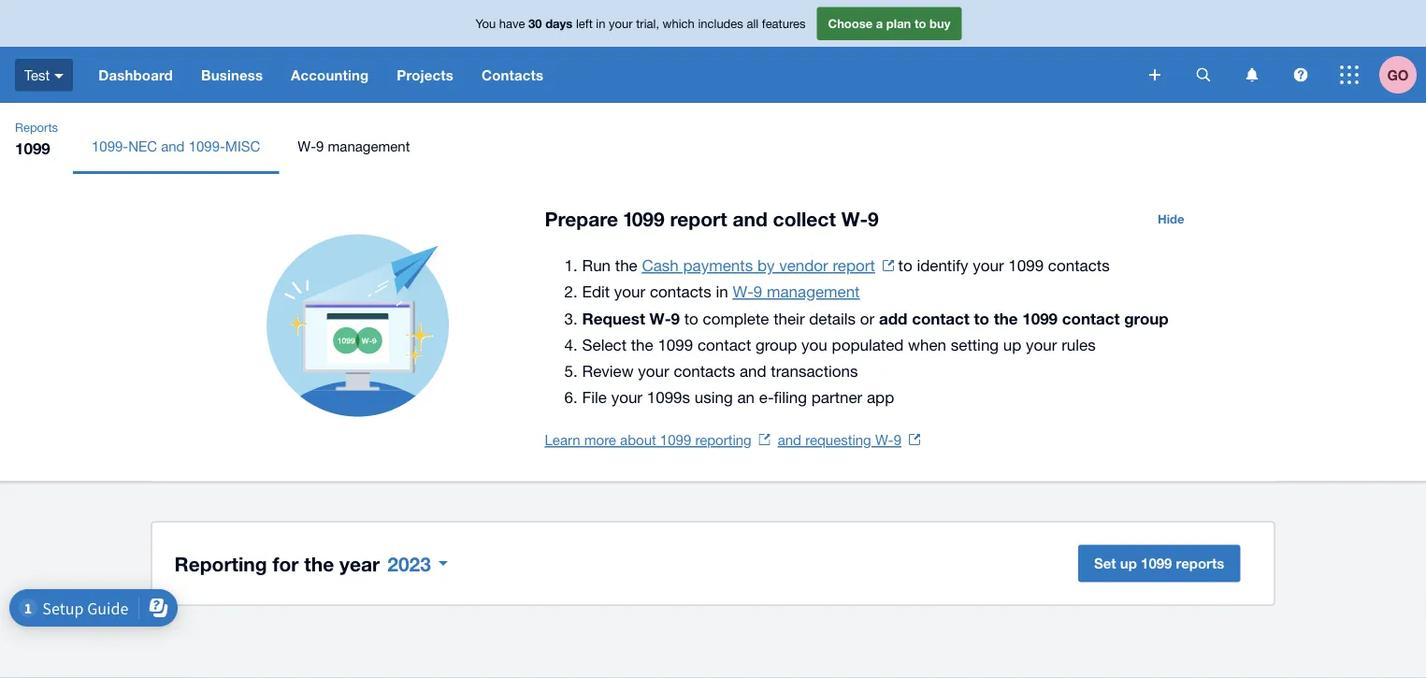 Task type: describe. For each thing, give the bounding box(es) containing it.
to left complete
[[684, 309, 699, 327]]

1099-nec and 1099-misc link
[[73, 118, 279, 174]]

file
[[582, 388, 607, 406]]

prepare 1099 report and collect w-9
[[545, 207, 879, 231]]

1099 right about
[[660, 432, 691, 448]]

management inside edit your contacts in w-9 management request w-9 to complete their details or add contact to the 1099 contact group select the 1099 contact group you populated when setting up your rules review your contacts and transactions file your 1099s using an e-filing partner app
[[767, 282, 860, 301]]

to inside banner
[[915, 16, 926, 31]]

populated
[[832, 335, 904, 354]]

have
[[499, 16, 525, 31]]

accounting
[[291, 66, 369, 83]]

trial,
[[636, 16, 659, 31]]

details
[[809, 309, 856, 327]]

year
[[340, 552, 380, 575]]

edit
[[582, 282, 610, 301]]

cash payments by vendor report link
[[642, 256, 894, 275]]

accounting button
[[277, 47, 383, 103]]

2 horizontal spatial contact
[[1062, 309, 1120, 327]]

the right select
[[631, 335, 654, 354]]

misc
[[225, 137, 260, 154]]

learn more about 1099 reporting
[[545, 432, 752, 448]]

contacts button
[[468, 47, 558, 103]]

1 vertical spatial report
[[833, 256, 875, 275]]

reports 1099
[[15, 120, 58, 157]]

payments
[[683, 256, 753, 275]]

more
[[584, 432, 616, 448]]

an
[[737, 388, 755, 406]]

about
[[620, 432, 656, 448]]

1099-nec and 1099-misc
[[92, 137, 260, 154]]

1099 down the to identify your 1099 contacts
[[1023, 309, 1058, 327]]

up inside button
[[1120, 555, 1137, 572]]

1 vertical spatial contacts
[[650, 282, 712, 301]]

business button
[[187, 47, 277, 103]]

app
[[867, 388, 894, 406]]

plan
[[887, 16, 911, 31]]

w- up complete
[[733, 282, 754, 301]]

transactions
[[771, 362, 858, 380]]

dashboard
[[98, 66, 173, 83]]

your inside banner
[[609, 16, 633, 31]]

setting
[[951, 335, 999, 354]]

using
[[695, 388, 733, 406]]

your up 1099s
[[638, 362, 669, 380]]

reporting
[[174, 552, 267, 575]]

you
[[802, 335, 828, 354]]

w-9 management
[[298, 137, 410, 154]]

days
[[545, 16, 573, 31]]

set
[[1094, 555, 1116, 572]]

go button
[[1380, 47, 1426, 103]]

request
[[582, 309, 645, 327]]

hide
[[1158, 211, 1185, 226]]

0 vertical spatial group
[[1124, 309, 1169, 327]]

set up 1099 reports
[[1094, 555, 1225, 572]]

edit your contacts in w-9 management request w-9 to complete their details or add contact to the 1099 contact group select the 1099 contact group you populated when setting up your rules review your contacts and transactions file your 1099s using an e-filing partner app
[[582, 282, 1169, 406]]

and inside edit your contacts in w-9 management request w-9 to complete their details or add contact to the 1099 contact group select the 1099 contact group you populated when setting up your rules review your contacts and transactions file your 1099s using an e-filing partner app
[[740, 362, 767, 380]]

1099 right identify
[[1009, 256, 1044, 275]]

your right identify
[[973, 256, 1004, 275]]

run
[[582, 256, 611, 275]]

when
[[908, 335, 947, 354]]

which
[[663, 16, 695, 31]]

to identify your 1099 contacts
[[894, 256, 1110, 275]]

left
[[576, 16, 593, 31]]

select
[[582, 335, 627, 354]]

0 vertical spatial contacts
[[1048, 256, 1110, 275]]

nec
[[128, 137, 157, 154]]

0 horizontal spatial report
[[670, 207, 727, 231]]

30
[[529, 16, 542, 31]]

business
[[201, 66, 263, 83]]

navigation inside banner
[[84, 47, 1136, 103]]

your down review
[[611, 388, 643, 406]]

you
[[476, 16, 496, 31]]

you have 30 days left in your trial, which includes all features
[[476, 16, 806, 31]]

their
[[774, 309, 805, 327]]

projects button
[[383, 47, 468, 103]]

identify
[[917, 256, 969, 275]]

test button
[[0, 47, 84, 103]]

features
[[762, 16, 806, 31]]

dashboard link
[[84, 47, 187, 103]]

review
[[582, 362, 634, 380]]

add
[[879, 309, 908, 327]]

learn more about 1099 reporting link
[[545, 432, 770, 448]]

includes
[[698, 16, 743, 31]]

rules
[[1062, 335, 1096, 354]]

cash
[[642, 256, 679, 275]]

9 down the app
[[894, 432, 902, 448]]

the right the for
[[304, 552, 334, 575]]

banner containing dashboard
[[0, 0, 1426, 103]]

9 right collect
[[868, 207, 879, 231]]

1099 inside reports 1099
[[15, 138, 50, 157]]

up inside edit your contacts in w-9 management request w-9 to complete their details or add contact to the 1099 contact group select the 1099 contact group you populated when setting up your rules review your contacts and transactions file your 1099s using an e-filing partner app
[[1003, 335, 1022, 354]]



Task type: locate. For each thing, give the bounding box(es) containing it.
filing
[[774, 388, 807, 406]]

prepare
[[545, 207, 618, 231]]

2023
[[387, 552, 431, 575]]

run the cash payments by vendor report
[[582, 256, 875, 275]]

requesting
[[805, 432, 872, 448]]

main content containing prepare 1099 report and collect w-9
[[0, 174, 1426, 646]]

2 vertical spatial contacts
[[674, 362, 735, 380]]

w-9 management link
[[279, 118, 429, 174], [733, 282, 860, 301]]

management down vendor
[[767, 282, 860, 301]]

navigation
[[84, 47, 1136, 103]]

choose a plan to buy
[[828, 16, 951, 31]]

0 horizontal spatial up
[[1003, 335, 1022, 354]]

1 horizontal spatial report
[[833, 256, 875, 275]]

1 vertical spatial in
[[716, 282, 728, 301]]

w-
[[298, 137, 316, 154], [841, 207, 868, 231], [733, 282, 754, 301], [650, 309, 671, 327], [875, 432, 894, 448]]

and down the filing
[[778, 432, 802, 448]]

9 down by
[[754, 282, 763, 301]]

navigation containing dashboard
[[84, 47, 1136, 103]]

and up by
[[733, 207, 768, 231]]

projects
[[397, 66, 454, 83]]

reporting for the year
[[174, 552, 380, 575]]

w- right collect
[[841, 207, 868, 231]]

a
[[876, 16, 883, 31]]

in inside edit your contacts in w-9 management request w-9 to complete their details or add contact to the 1099 contact group select the 1099 contact group you populated when setting up your rules review your contacts and transactions file your 1099s using an e-filing partner app
[[716, 282, 728, 301]]

0 horizontal spatial w-9 management link
[[279, 118, 429, 174]]

and requesting w-9 link
[[778, 432, 920, 448]]

9
[[316, 137, 324, 154], [868, 207, 879, 231], [754, 282, 763, 301], [671, 309, 680, 327], [894, 432, 902, 448]]

your
[[609, 16, 633, 31], [973, 256, 1004, 275], [614, 282, 646, 301], [1026, 335, 1057, 354], [638, 362, 669, 380], [611, 388, 643, 406]]

and requesting w-9
[[778, 432, 902, 448]]

2023 button
[[380, 545, 455, 582]]

up right setting
[[1003, 335, 1022, 354]]

w- right "misc"
[[298, 137, 316, 154]]

up
[[1003, 335, 1022, 354], [1120, 555, 1137, 572]]

your left trial,
[[609, 16, 633, 31]]

contact up rules
[[1062, 309, 1120, 327]]

0 vertical spatial w-9 management link
[[279, 118, 429, 174]]

choose
[[828, 16, 873, 31]]

contacts
[[482, 66, 544, 83]]

w- right 'request'
[[650, 309, 671, 327]]

0 vertical spatial management
[[328, 137, 410, 154]]

in down 'payments'
[[716, 282, 728, 301]]

the up setting
[[994, 309, 1018, 327]]

for
[[273, 552, 299, 575]]

0 horizontal spatial in
[[596, 16, 606, 31]]

in inside banner
[[596, 16, 606, 31]]

go
[[1388, 66, 1409, 83]]

main content
[[0, 174, 1426, 646]]

1099 inside button
[[1141, 555, 1172, 572]]

svg image
[[1340, 65, 1359, 84], [1197, 68, 1211, 82]]

1 horizontal spatial management
[[767, 282, 860, 301]]

contact
[[912, 309, 970, 327], [1062, 309, 1120, 327], [698, 335, 751, 354]]

e-
[[759, 388, 774, 406]]

svg image
[[1246, 68, 1259, 82], [1294, 68, 1308, 82], [1150, 69, 1161, 80], [54, 74, 64, 78]]

report
[[670, 207, 727, 231], [833, 256, 875, 275]]

reports
[[1176, 555, 1225, 572]]

buy
[[930, 16, 951, 31]]

reporting
[[695, 432, 752, 448]]

0 vertical spatial report
[[670, 207, 727, 231]]

1 1099- from the left
[[92, 137, 128, 154]]

1099- right nec
[[189, 137, 225, 154]]

collect
[[773, 207, 836, 231]]

0 horizontal spatial 1099-
[[92, 137, 128, 154]]

0 horizontal spatial svg image
[[1197, 68, 1211, 82]]

1099 up cash
[[624, 207, 665, 231]]

contacts down cash
[[650, 282, 712, 301]]

your up 'request'
[[614, 282, 646, 301]]

test
[[24, 67, 50, 83]]

set up 1099 reports button
[[1078, 545, 1241, 582]]

hide button
[[1147, 204, 1196, 234]]

menu containing 1099-nec and 1099-misc
[[73, 118, 1426, 174]]

all
[[747, 16, 759, 31]]

contact up when
[[912, 309, 970, 327]]

9 down accounting dropdown button
[[316, 137, 324, 154]]

2 1099- from the left
[[189, 137, 225, 154]]

w-9 management link for to identify your 1099 contacts
[[733, 282, 860, 301]]

complete
[[703, 309, 769, 327]]

1099 left reports
[[1141, 555, 1172, 572]]

your left rules
[[1026, 335, 1057, 354]]

1099 down reports link
[[15, 138, 50, 157]]

report right vendor
[[833, 256, 875, 275]]

svg image inside test popup button
[[54, 74, 64, 78]]

menu
[[73, 118, 1426, 174]]

in
[[596, 16, 606, 31], [716, 282, 728, 301]]

to left identify
[[898, 256, 913, 275]]

reports
[[15, 120, 58, 134]]

1 horizontal spatial svg image
[[1340, 65, 1359, 84]]

0 horizontal spatial management
[[328, 137, 410, 154]]

1099s
[[647, 388, 690, 406]]

1 horizontal spatial group
[[1124, 309, 1169, 327]]

1099
[[15, 138, 50, 157], [624, 207, 665, 231], [1009, 256, 1044, 275], [1023, 309, 1058, 327], [658, 335, 693, 354], [660, 432, 691, 448], [1141, 555, 1172, 572]]

by
[[758, 256, 775, 275]]

and up an
[[740, 362, 767, 380]]

1 horizontal spatial 1099-
[[189, 137, 225, 154]]

w-9 management link for reports 1099
[[279, 118, 429, 174]]

banner
[[0, 0, 1426, 103]]

1 vertical spatial management
[[767, 282, 860, 301]]

9 down cash
[[671, 309, 680, 327]]

management down accounting dropdown button
[[328, 137, 410, 154]]

1 horizontal spatial in
[[716, 282, 728, 301]]

the right run
[[615, 256, 638, 275]]

and right nec
[[161, 137, 185, 154]]

reports link
[[7, 118, 65, 137]]

w- down the app
[[875, 432, 894, 448]]

1 horizontal spatial contact
[[912, 309, 970, 327]]

1099-
[[92, 137, 128, 154], [189, 137, 225, 154]]

0 horizontal spatial contact
[[698, 335, 751, 354]]

contacts up rules
[[1048, 256, 1110, 275]]

1 horizontal spatial up
[[1120, 555, 1137, 572]]

in right left
[[596, 16, 606, 31]]

1099- right reports 1099 at top
[[92, 137, 128, 154]]

w-9 management link down vendor
[[733, 282, 860, 301]]

partner
[[812, 388, 863, 406]]

0 vertical spatial up
[[1003, 335, 1022, 354]]

0 vertical spatial in
[[596, 16, 606, 31]]

1 horizontal spatial w-9 management link
[[733, 282, 860, 301]]

contact down complete
[[698, 335, 751, 354]]

1099 up 1099s
[[658, 335, 693, 354]]

management
[[328, 137, 410, 154], [767, 282, 860, 301]]

to left buy
[[915, 16, 926, 31]]

0 horizontal spatial group
[[756, 335, 797, 354]]

to
[[915, 16, 926, 31], [898, 256, 913, 275], [974, 309, 990, 327], [684, 309, 699, 327]]

vendor
[[779, 256, 829, 275]]

report up 'payments'
[[670, 207, 727, 231]]

or
[[860, 309, 875, 327]]

w-9 management link down the accounting
[[279, 118, 429, 174]]

1 vertical spatial w-9 management link
[[733, 282, 860, 301]]

up right set
[[1120, 555, 1137, 572]]

contacts up using
[[674, 362, 735, 380]]

1 vertical spatial up
[[1120, 555, 1137, 572]]

learn
[[545, 432, 580, 448]]

and
[[161, 137, 185, 154], [733, 207, 768, 231], [740, 362, 767, 380], [778, 432, 802, 448]]

1 vertical spatial group
[[756, 335, 797, 354]]

to up setting
[[974, 309, 990, 327]]



Task type: vqa. For each thing, say whether or not it's contained in the screenshot.
settings
no



